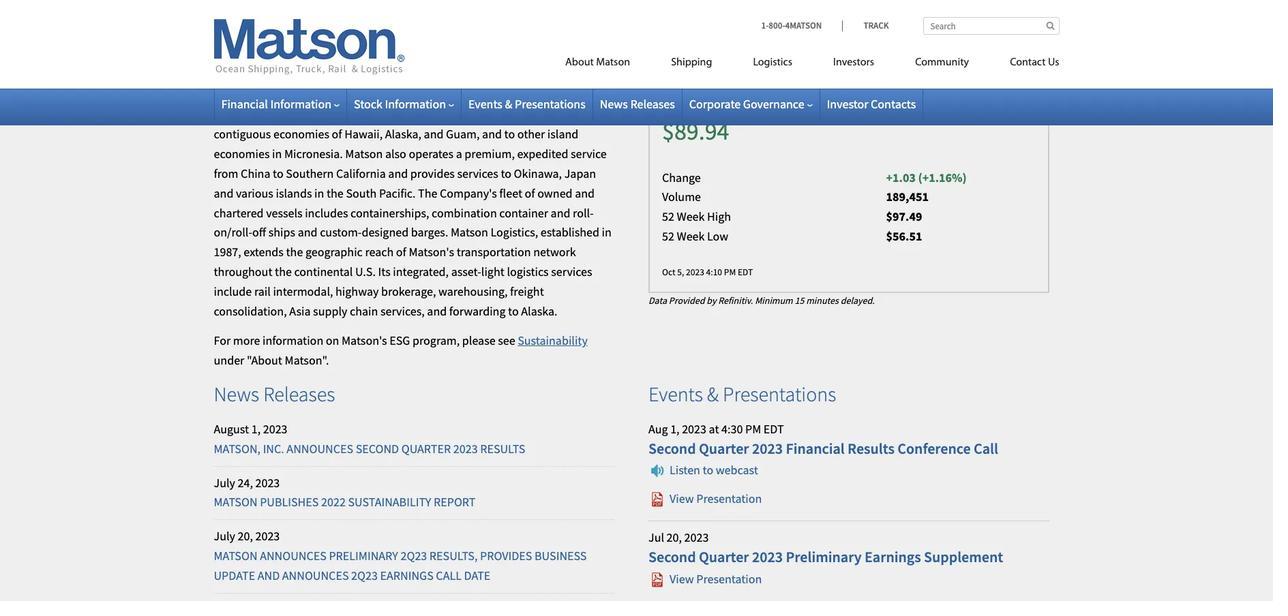 Task type: describe. For each thing, give the bounding box(es) containing it.
edt inside aug 1, 2023 at 4:30 pm edt second quarter 2023 financial results conference call
[[764, 422, 784, 437]]

information for stock information link
[[385, 96, 446, 112]]

earnings
[[380, 568, 434, 584]]

include
[[214, 284, 252, 299]]

0 horizontal spatial &
[[505, 96, 513, 112]]

matson left is
[[304, 87, 342, 103]]

of right reach
[[396, 244, 406, 260]]

announces inside august 1, 2023 matson, inc. announces second quarter 2023 results
[[287, 441, 353, 457]]

matson,
[[214, 441, 261, 457]]

logistics
[[753, 57, 793, 68]]

company's
[[440, 185, 497, 201]]

pacific.
[[379, 185, 416, 201]]

$56.51
[[886, 229, 923, 244]]

matson announces preliminary 2q23 results, provides business update and announces 2q23 earnings call date link
[[214, 548, 587, 584]]

leading
[[363, 87, 401, 103]]

1-800-4matson
[[762, 20, 822, 31]]

conference
[[898, 439, 971, 458]]

to inside second quarter 2023 financial results conference call article
[[703, 463, 714, 478]]

0 horizontal spatial events
[[469, 96, 503, 112]]

established
[[541, 225, 600, 240]]

supply
[[313, 303, 348, 319]]

is
[[344, 87, 352, 103]]

network
[[534, 244, 576, 260]]

4matson
[[786, 20, 822, 31]]

china
[[241, 166, 271, 181]]

governance
[[743, 96, 805, 112]]

in left 1882,
[[262, 87, 272, 103]]

july for july 20, 2023 matson announces preliminary 2q23 results, provides business update and announces 2q23 earnings call date
[[214, 529, 235, 544]]

aug 1, 2023 at 4:30 pm edt second quarter 2023 financial results conference call
[[649, 422, 999, 458]]

view inside second quarter 2023 financial results conference call article
[[670, 491, 694, 507]]

services,
[[381, 303, 425, 319]]

california
[[336, 166, 386, 181]]

logistics,
[[491, 225, 538, 240]]

$97.49
[[886, 209, 923, 225]]

matson publishes 2022 sustainability report link
[[214, 495, 476, 511]]

jul
[[649, 530, 664, 546]]

189,451 52 week high
[[662, 189, 929, 225]]

august
[[214, 422, 249, 437]]

about matson link
[[545, 50, 651, 78]]

second inside aug 1, 2023 at 4:30 pm edt second quarter 2023 financial results conference call
[[649, 439, 696, 458]]

shipping
[[671, 57, 712, 68]]

japan
[[565, 166, 596, 181]]

various
[[236, 185, 273, 201]]

quarter
[[402, 441, 451, 457]]

0 horizontal spatial 2q23
[[351, 568, 378, 584]]

0 horizontal spatial news releases
[[214, 381, 335, 407]]

second quarter 2023 financial results conference call link
[[649, 439, 1050, 458]]

2023 for inc.
[[263, 422, 288, 437]]

alaska,
[[385, 126, 422, 142]]

fleet
[[500, 185, 523, 201]]

0 horizontal spatial presentations
[[515, 96, 586, 112]]

matson up micronesia.
[[305, 107, 342, 123]]

corporate profile
[[214, 54, 354, 80]]

in right established
[[602, 225, 612, 240]]

2023 for pm
[[686, 266, 705, 278]]

financial information
[[221, 96, 332, 112]]

founded
[[214, 87, 260, 103]]

financial information link
[[221, 96, 340, 112]]

and up pacific.
[[388, 166, 408, 181]]

and up program, in the left of the page
[[427, 303, 447, 319]]

0 horizontal spatial a
[[355, 87, 361, 103]]

report
[[434, 495, 476, 511]]

Search search field
[[923, 17, 1060, 35]]

1987,
[[214, 244, 241, 260]]

1 horizontal spatial a
[[392, 107, 398, 123]]

week for low
[[677, 229, 705, 244]]

1, for quarter
[[252, 422, 261, 437]]

inc.
[[263, 441, 284, 457]]

1-
[[762, 20, 769, 31]]

4:10
[[706, 266, 722, 278]]

july 20, 2023 matson announces preliminary 2q23 results, provides business update and announces 2q23 earnings call date
[[214, 529, 587, 584]]

expedited
[[517, 146, 569, 162]]

and down about at top
[[572, 87, 592, 103]]

matson inside 'top menu' navigation
[[596, 57, 630, 68]]

service
[[571, 146, 607, 162]]

0 horizontal spatial releases
[[263, 381, 335, 407]]

under
[[214, 353, 244, 368]]

also
[[385, 146, 406, 162]]

oct
[[662, 266, 676, 278]]

asset-
[[451, 264, 481, 280]]

second
[[356, 441, 399, 457]]

business
[[535, 548, 587, 564]]

about
[[566, 57, 594, 68]]

on/roll-
[[214, 225, 252, 240]]

and up premium,
[[482, 126, 502, 142]]

intermodal,
[[273, 284, 333, 299]]

24,
[[238, 475, 253, 491]]

1 horizontal spatial presentations
[[723, 381, 837, 407]]

0 horizontal spatial stock
[[354, 96, 383, 112]]

results,
[[430, 548, 478, 564]]

community
[[916, 57, 969, 68]]

15
[[795, 295, 805, 307]]

roll-
[[573, 205, 594, 221]]

1 horizontal spatial news
[[600, 96, 628, 112]]

founded in 1882, matson is a leading provider of ocean transportation and logistics services. matson provides a vital lifeline to the domestic non- contiguous economies of hawaii, alaska, and guam, and to other island economies in micronesia. matson also operates a premium, expedited service from china to southern california and provides services to okinawa, japan and various islands in the south pacific. the company's fleet of owned and chartered vessels includes containerships, combination container and roll- on/roll-off ships and custom-designed barges. matson logistics, established in 1987, extends the geographic reach of matson's transportation network throughout the continental u.s. its integrated, asset-light logistics services include rail intermodal, highway brokerage, warehousing, freight consolidation, asia supply chain services, and forwarding to alaska.
[[214, 87, 612, 319]]

the down ships
[[286, 244, 303, 260]]

listen to webcast link
[[649, 463, 758, 478]]

1 horizontal spatial &
[[707, 381, 719, 407]]

earnings
[[865, 548, 921, 567]]

vessels
[[266, 205, 303, 221]]

southern
[[286, 166, 334, 181]]

owned
[[538, 185, 573, 201]]

us
[[1048, 57, 1060, 68]]

okinawa,
[[514, 166, 562, 181]]

its
[[378, 264, 391, 280]]

view inside "jul 20, 2023 second quarter 2023 preliminary earnings supplement view presentation"
[[670, 571, 694, 587]]

asia
[[289, 303, 311, 319]]

contact us link
[[990, 50, 1060, 78]]

july for july 24, 2023 matson publishes 2022 sustainability report
[[214, 475, 235, 491]]

2023 left results
[[454, 441, 478, 457]]

track link
[[843, 20, 889, 31]]

1 vertical spatial stock information
[[354, 96, 446, 112]]

contact
[[1010, 57, 1046, 68]]

continental
[[294, 264, 353, 280]]

the up includes
[[327, 185, 344, 201]]

2023 for 4:30
[[682, 422, 707, 437]]

of left ocean
[[450, 87, 460, 103]]

second inside "jul 20, 2023 second quarter 2023 preliminary earnings supplement view presentation"
[[649, 548, 696, 567]]

0 horizontal spatial economies
[[214, 146, 270, 162]]

matson image
[[214, 19, 405, 75]]

second quarter 2023 financial results conference call article
[[649, 420, 1050, 515]]

corporate for corporate governance
[[690, 96, 741, 112]]

nyse: matx $89.94
[[662, 101, 730, 146]]

0 vertical spatial logistics
[[214, 107, 256, 123]]

0 vertical spatial 2q23
[[401, 548, 427, 564]]

from
[[214, 166, 238, 181]]

freight
[[510, 284, 544, 299]]

matson down combination
[[451, 225, 488, 240]]

esg
[[390, 333, 410, 349]]

reach
[[365, 244, 394, 260]]

financial inside aug 1, 2023 at 4:30 pm edt second quarter 2023 financial results conference call
[[786, 439, 845, 458]]

investor contacts link
[[827, 96, 916, 112]]

1 horizontal spatial events
[[649, 381, 703, 407]]



Task type: locate. For each thing, give the bounding box(es) containing it.
and up operates
[[424, 126, 444, 142]]

matson's down barges.
[[409, 244, 454, 260]]

container
[[500, 205, 548, 221]]

0 vertical spatial view presentation link
[[649, 491, 762, 507]]

high
[[707, 209, 731, 225]]

the down extends
[[275, 264, 292, 280]]

1 horizontal spatial edt
[[764, 422, 784, 437]]

information down corporate profile
[[270, 96, 332, 112]]

2023 inside july 20, 2023 matson announces preliminary 2q23 results, provides business update and announces 2q23 earnings call date
[[255, 529, 280, 544]]

quarter down 4:30
[[699, 439, 749, 458]]

sustainability
[[518, 333, 588, 349]]

0 horizontal spatial matson's
[[342, 333, 387, 349]]

provides
[[480, 548, 532, 564]]

1, right august
[[252, 422, 261, 437]]

to down domestic
[[505, 126, 515, 142]]

1 horizontal spatial provides
[[411, 166, 455, 181]]

1 july from the top
[[214, 475, 235, 491]]

1 vertical spatial economies
[[214, 146, 270, 162]]

for
[[214, 333, 231, 349]]

2 vertical spatial announces
[[282, 568, 349, 584]]

events & presentations up 4:30
[[649, 381, 837, 407]]

july inside july 20, 2023 matson announces preliminary 2q23 results, provides business update and announces 2q23 earnings call date
[[214, 529, 235, 544]]

20, for second
[[667, 530, 682, 546]]

20, right jul
[[667, 530, 682, 546]]

non-
[[544, 107, 568, 123]]

2q23 up earnings
[[401, 548, 427, 564]]

0 vertical spatial news
[[600, 96, 628, 112]]

stock right is
[[354, 96, 383, 112]]

1 horizontal spatial news releases
[[600, 96, 675, 112]]

2 quarter from the top
[[699, 548, 749, 567]]

the down ocean
[[475, 107, 492, 123]]

20, up update
[[238, 529, 253, 544]]

investor
[[827, 96, 869, 112]]

results
[[848, 439, 895, 458]]

of left "hawaii,"
[[332, 126, 342, 142]]

of right fleet
[[525, 185, 535, 201]]

matson right about at top
[[596, 57, 630, 68]]

in up includes
[[315, 185, 324, 201]]

second quarter 2023 preliminary earnings supplement article
[[649, 529, 1050, 595]]

2q23
[[401, 548, 427, 564], [351, 568, 378, 584]]

1 52 from the top
[[662, 209, 675, 225]]

week inside 189,451 52 week high
[[677, 209, 705, 225]]

0 vertical spatial stock information
[[649, 54, 797, 80]]

matson, inc. announces second quarter 2023 results link
[[214, 441, 525, 457]]

in left micronesia.
[[272, 146, 282, 162]]

52 inside 189,451 52 week high
[[662, 209, 675, 225]]

quarter
[[699, 439, 749, 458], [699, 548, 749, 567]]

2023 inside july 24, 2023 matson publishes 2022 sustainability report
[[255, 475, 280, 491]]

shipping link
[[651, 50, 733, 78]]

call
[[974, 439, 999, 458]]

0 horizontal spatial 20,
[[238, 529, 253, 544]]

information up the corporate governance
[[699, 54, 797, 80]]

on
[[326, 333, 339, 349]]

about matson
[[566, 57, 630, 68]]

1 horizontal spatial stock information
[[649, 54, 797, 80]]

see
[[498, 333, 515, 349]]

july left 24,
[[214, 475, 235, 491]]

listen
[[670, 463, 701, 478]]

0 vertical spatial financial
[[221, 96, 268, 112]]

to right the listen
[[703, 463, 714, 478]]

pm inside aug 1, 2023 at 4:30 pm edt second quarter 2023 financial results conference call
[[746, 422, 761, 437]]

services down network
[[551, 264, 593, 280]]

1 horizontal spatial 2q23
[[401, 548, 427, 564]]

at
[[709, 422, 719, 437]]

0 vertical spatial presentations
[[515, 96, 586, 112]]

1, for second
[[671, 422, 680, 437]]

chartered
[[214, 205, 264, 221]]

52 for 189,451 52 week high
[[662, 209, 675, 225]]

to
[[462, 107, 472, 123], [505, 126, 515, 142], [273, 166, 284, 181], [501, 166, 512, 181], [508, 303, 519, 319], [703, 463, 714, 478]]

matson down "hawaii,"
[[345, 146, 383, 162]]

0 horizontal spatial edt
[[738, 266, 753, 278]]

0 vertical spatial matson's
[[409, 244, 454, 260]]

logistics
[[214, 107, 256, 123], [507, 264, 549, 280]]

1 vertical spatial 52
[[662, 229, 675, 244]]

light
[[481, 264, 505, 280]]

presentation inside "jul 20, 2023 second quarter 2023 preliminary earnings supplement view presentation"
[[697, 571, 762, 587]]

islands
[[276, 185, 312, 201]]

provides
[[345, 107, 389, 123], [411, 166, 455, 181]]

a right is
[[355, 87, 361, 103]]

1 horizontal spatial economies
[[274, 126, 329, 142]]

provides up "hawaii,"
[[345, 107, 389, 123]]

sustainability
[[348, 495, 431, 511]]

1 vertical spatial provides
[[411, 166, 455, 181]]

1 vertical spatial view presentation link
[[649, 571, 762, 587]]

2022
[[321, 495, 346, 511]]

52 up oct at the right top
[[662, 229, 675, 244]]

0 horizontal spatial stock information
[[354, 96, 446, 112]]

2023 up and
[[255, 529, 280, 544]]

1-800-4matson link
[[762, 20, 843, 31]]

2 horizontal spatial information
[[699, 54, 797, 80]]

edt up refinitiv.
[[738, 266, 753, 278]]

financial up the contiguous
[[221, 96, 268, 112]]

2023 for quarter
[[685, 530, 709, 546]]

matson up update
[[214, 548, 258, 564]]

1 presentation from the top
[[697, 491, 762, 507]]

2023
[[686, 266, 705, 278], [263, 422, 288, 437], [682, 422, 707, 437], [752, 439, 783, 458], [454, 441, 478, 457], [255, 475, 280, 491], [255, 529, 280, 544], [685, 530, 709, 546], [752, 548, 783, 567]]

0 vertical spatial quarter
[[699, 439, 749, 458]]

0 vertical spatial events
[[469, 96, 503, 112]]

0 vertical spatial provides
[[345, 107, 389, 123]]

2 horizontal spatial a
[[456, 146, 462, 162]]

0 vertical spatial releases
[[631, 96, 675, 112]]

and right ships
[[298, 225, 318, 240]]

stock information up matx
[[649, 54, 797, 80]]

2 presentation from the top
[[697, 571, 762, 587]]

2 52 from the top
[[662, 229, 675, 244]]

matson's inside for more information on matson's esg program, please see sustainability under "about matson".
[[342, 333, 387, 349]]

events & presentations up other on the left top of page
[[469, 96, 586, 112]]

52
[[662, 209, 675, 225], [662, 229, 675, 244]]

geographic
[[306, 244, 363, 260]]

the
[[418, 185, 438, 201]]

more
[[233, 333, 260, 349]]

to up guam,
[[462, 107, 472, 123]]

2023 right 5,
[[686, 266, 705, 278]]

20, for matson
[[238, 529, 253, 544]]

1 quarter from the top
[[699, 439, 749, 458]]

None search field
[[923, 17, 1060, 35]]

designed
[[362, 225, 409, 240]]

information
[[699, 54, 797, 80], [270, 96, 332, 112], [385, 96, 446, 112]]

island
[[548, 126, 579, 142]]

20, inside "jul 20, 2023 second quarter 2023 preliminary earnings supplement view presentation"
[[667, 530, 682, 546]]

a down guam,
[[456, 146, 462, 162]]

preliminary
[[786, 548, 862, 567]]

economies up micronesia.
[[274, 126, 329, 142]]

news releases link
[[600, 96, 675, 112]]

second
[[649, 439, 696, 458], [649, 548, 696, 567]]

0 horizontal spatial corporate
[[214, 54, 297, 80]]

logistics up freight
[[507, 264, 549, 280]]

hawaii,
[[345, 126, 383, 142]]

view presentation
[[670, 491, 762, 507]]

announces right inc.
[[287, 441, 353, 457]]

quarter inside "jul 20, 2023 second quarter 2023 preliminary earnings supplement view presentation"
[[699, 548, 749, 567]]

0 vertical spatial week
[[677, 209, 705, 225]]

1 horizontal spatial events & presentations
[[649, 381, 837, 407]]

to right china
[[273, 166, 284, 181]]

releases down matson".
[[263, 381, 335, 407]]

1 vertical spatial presentation
[[697, 571, 762, 587]]

0 horizontal spatial information
[[270, 96, 332, 112]]

to down freight
[[508, 303, 519, 319]]

second down jul
[[649, 548, 696, 567]]

2 view presentation link from the top
[[649, 571, 762, 587]]

delayed.
[[841, 295, 875, 307]]

matson".
[[285, 353, 329, 368]]

1 vertical spatial events
[[649, 381, 703, 407]]

1 vertical spatial quarter
[[699, 548, 749, 567]]

1 vertical spatial corporate
[[690, 96, 741, 112]]

0 vertical spatial a
[[355, 87, 361, 103]]

2 matson from the top
[[214, 548, 258, 564]]

and up 'roll-'
[[575, 185, 595, 201]]

1, right aug
[[671, 422, 680, 437]]

july 24, 2023 matson publishes 2022 sustainability report
[[214, 475, 476, 511]]

july inside july 24, 2023 matson publishes 2022 sustainability report
[[214, 475, 235, 491]]

2023 left preliminary
[[752, 548, 783, 567]]

releases
[[631, 96, 675, 112], [263, 381, 335, 407]]

call
[[436, 568, 462, 584]]

1 vertical spatial news
[[214, 381, 259, 407]]

announces up and
[[260, 548, 327, 564]]

1 horizontal spatial 1,
[[671, 422, 680, 437]]

provides down operates
[[411, 166, 455, 181]]

contact us
[[1010, 57, 1060, 68]]

matson for 24,
[[214, 495, 258, 511]]

presentations up 4:30
[[723, 381, 837, 407]]

matson inside july 24, 2023 matson publishes 2022 sustainability report
[[214, 495, 258, 511]]

news releases down "about
[[214, 381, 335, 407]]

0 vertical spatial presentation
[[697, 491, 762, 507]]

events up guam,
[[469, 96, 503, 112]]

1 vertical spatial announces
[[260, 548, 327, 564]]

+1.03
[[886, 170, 916, 185]]

volume
[[662, 189, 701, 205]]

matson's inside founded in 1882, matson is a leading provider of ocean transportation and logistics services. matson provides a vital lifeline to the domestic non- contiguous economies of hawaii, alaska, and guam, and to other island economies in micronesia. matson also operates a premium, expedited service from china to southern california and provides services to okinawa, japan and various islands in the south pacific. the company's fleet of owned and chartered vessels includes containerships, combination container and roll- on/roll-off ships and custom-designed barges. matson logistics, established in 1987, extends the geographic reach of matson's transportation network throughout the continental u.s. its integrated, asset-light logistics services include rail intermodal, highway brokerage, warehousing, freight consolidation, asia supply chain services, and forwarding to alaska.
[[409, 244, 454, 260]]

0 horizontal spatial logistics
[[214, 107, 256, 123]]

news down under
[[214, 381, 259, 407]]

july up update
[[214, 529, 235, 544]]

0 vertical spatial stock
[[649, 54, 695, 80]]

program,
[[413, 333, 460, 349]]

0 vertical spatial events & presentations
[[469, 96, 586, 112]]

transportation up light
[[457, 244, 531, 260]]

2 view from the top
[[670, 571, 694, 587]]

news
[[600, 96, 628, 112], [214, 381, 259, 407]]

1 1, from the left
[[252, 422, 261, 437]]

corporate for corporate profile
[[214, 54, 297, 80]]

1 vertical spatial week
[[677, 229, 705, 244]]

& right ocean
[[505, 96, 513, 112]]

0 vertical spatial 52
[[662, 209, 675, 225]]

1 vertical spatial view
[[670, 571, 694, 587]]

1 horizontal spatial logistics
[[507, 264, 549, 280]]

0 vertical spatial pm
[[724, 266, 736, 278]]

1 matson from the top
[[214, 495, 258, 511]]

1 vertical spatial logistics
[[507, 264, 549, 280]]

a left vital
[[392, 107, 398, 123]]

edt
[[738, 266, 753, 278], [764, 422, 784, 437]]

oct 5, 2023 4:10 pm edt
[[662, 266, 753, 278]]

1 vertical spatial services
[[551, 264, 593, 280]]

services.
[[258, 107, 302, 123]]

& up at
[[707, 381, 719, 407]]

1 week from the top
[[677, 209, 705, 225]]

and down the from
[[214, 185, 234, 201]]

0 horizontal spatial services
[[457, 166, 499, 181]]

1 horizontal spatial 20,
[[667, 530, 682, 546]]

week for high
[[677, 209, 705, 225]]

webcast
[[716, 463, 758, 478]]

1 vertical spatial financial
[[786, 439, 845, 458]]

1 vertical spatial events & presentations
[[649, 381, 837, 407]]

off
[[252, 225, 266, 240]]

2023 up webcast
[[752, 439, 783, 458]]

edt right 4:30
[[764, 422, 784, 437]]

2023 for announces
[[255, 529, 280, 544]]

brokerage,
[[381, 284, 436, 299]]

2 second from the top
[[649, 548, 696, 567]]

1 horizontal spatial matson's
[[409, 244, 454, 260]]

1 second from the top
[[649, 439, 696, 458]]

quarter inside aug 1, 2023 at 4:30 pm edt second quarter 2023 financial results conference call
[[699, 439, 749, 458]]

matson's down chain at the left bottom of page
[[342, 333, 387, 349]]

lifeline
[[425, 107, 459, 123]]

(+1.16%)
[[919, 170, 967, 185]]

news releases down about matson link
[[600, 96, 675, 112]]

news down about matson link
[[600, 96, 628, 112]]

0 vertical spatial matson
[[214, 495, 258, 511]]

0 vertical spatial services
[[457, 166, 499, 181]]

guam,
[[446, 126, 480, 142]]

financial left results
[[786, 439, 845, 458]]

1 horizontal spatial releases
[[631, 96, 675, 112]]

0 vertical spatial edt
[[738, 266, 753, 278]]

1 vertical spatial matson
[[214, 548, 258, 564]]

1 view presentation link from the top
[[649, 491, 762, 507]]

premium,
[[465, 146, 515, 162]]

custom-
[[320, 225, 362, 240]]

week left low on the top right of the page
[[677, 229, 705, 244]]

0 horizontal spatial events & presentations
[[469, 96, 586, 112]]

0 vertical spatial transportation
[[496, 87, 570, 103]]

2023 up inc.
[[263, 422, 288, 437]]

1 vertical spatial news releases
[[214, 381, 335, 407]]

0 vertical spatial corporate
[[214, 54, 297, 80]]

includes
[[305, 205, 348, 221]]

1 horizontal spatial stock
[[649, 54, 695, 80]]

quarter down view presentation
[[699, 548, 749, 567]]

matson
[[596, 57, 630, 68], [304, 87, 342, 103], [305, 107, 342, 123], [345, 146, 383, 162], [451, 225, 488, 240]]

0 vertical spatial july
[[214, 475, 235, 491]]

1 horizontal spatial services
[[551, 264, 593, 280]]

economies down the contiguous
[[214, 146, 270, 162]]

0 horizontal spatial provides
[[345, 107, 389, 123]]

services up company's
[[457, 166, 499, 181]]

"about
[[247, 353, 282, 368]]

1 vertical spatial transportation
[[457, 244, 531, 260]]

1 vertical spatial matson's
[[342, 333, 387, 349]]

view presentation link down listen to webcast link
[[649, 491, 762, 507]]

$89.94
[[662, 116, 730, 146]]

1,
[[252, 422, 261, 437], [671, 422, 680, 437]]

u.s.
[[355, 264, 376, 280]]

stock information up alaska,
[[354, 96, 446, 112]]

2 vertical spatial a
[[456, 146, 462, 162]]

2 week from the top
[[677, 229, 705, 244]]

matson down 24,
[[214, 495, 258, 511]]

week down volume
[[677, 209, 705, 225]]

search image
[[1047, 21, 1055, 30]]

matson inside july 20, 2023 matson announces preliminary 2q23 results, provides business update and announces 2q23 earnings call date
[[214, 548, 258, 564]]

1 horizontal spatial information
[[385, 96, 446, 112]]

0 vertical spatial economies
[[274, 126, 329, 142]]

week inside $97.49 52 week low
[[677, 229, 705, 244]]

pm right 4:30
[[746, 422, 761, 437]]

2023 left at
[[682, 422, 707, 437]]

view presentation link inside second quarter 2023 preliminary earnings supplement article
[[649, 571, 762, 587]]

1, inside august 1, 2023 matson, inc. announces second quarter 2023 results
[[252, 422, 261, 437]]

20, inside july 20, 2023 matson announces preliminary 2q23 results, provides business update and announces 2q23 earnings call date
[[238, 529, 253, 544]]

0 horizontal spatial pm
[[724, 266, 736, 278]]

and down owned on the left top of the page
[[551, 205, 571, 221]]

2 1, from the left
[[671, 422, 680, 437]]

0 horizontal spatial news
[[214, 381, 259, 407]]

pm
[[724, 266, 736, 278], [746, 422, 761, 437]]

matson for 20,
[[214, 548, 258, 564]]

announces right and
[[282, 568, 349, 584]]

top menu navigation
[[504, 50, 1060, 78]]

view presentation link down jul
[[649, 571, 762, 587]]

800-
[[769, 20, 786, 31]]

1 vertical spatial edt
[[764, 422, 784, 437]]

vital
[[400, 107, 422, 123]]

south
[[346, 185, 377, 201]]

corporate up '$89.94'
[[690, 96, 741, 112]]

52 for $97.49 52 week low
[[662, 229, 675, 244]]

2023 for publishes
[[255, 475, 280, 491]]

0 vertical spatial news releases
[[600, 96, 675, 112]]

1, inside aug 1, 2023 at 4:30 pm edt second quarter 2023 financial results conference call
[[671, 422, 680, 437]]

pm right 4:10
[[724, 266, 736, 278]]

0 horizontal spatial 1,
[[252, 422, 261, 437]]

august 1, 2023 matson, inc. announces second quarter 2023 results
[[214, 422, 525, 457]]

presentation inside second quarter 2023 financial results conference call article
[[697, 491, 762, 507]]

0 vertical spatial &
[[505, 96, 513, 112]]

0 horizontal spatial financial
[[221, 96, 268, 112]]

2q23 down preliminary at the bottom
[[351, 568, 378, 584]]

second down aug
[[649, 439, 696, 458]]

integrated,
[[393, 264, 449, 280]]

2023 right jul
[[685, 530, 709, 546]]

1 horizontal spatial corporate
[[690, 96, 741, 112]]

52 inside $97.49 52 week low
[[662, 229, 675, 244]]

1 horizontal spatial financial
[[786, 439, 845, 458]]

2 july from the top
[[214, 529, 235, 544]]

0 vertical spatial second
[[649, 439, 696, 458]]

0 vertical spatial announces
[[287, 441, 353, 457]]

logistics down founded at the top
[[214, 107, 256, 123]]

to up fleet
[[501, 166, 512, 181]]

contiguous
[[214, 126, 271, 142]]

presentations up island
[[515, 96, 586, 112]]

1 view from the top
[[670, 491, 694, 507]]

1 vertical spatial 2q23
[[351, 568, 378, 584]]

information for 'financial information' link
[[270, 96, 332, 112]]

releases up '$89.94'
[[631, 96, 675, 112]]

services
[[457, 166, 499, 181], [551, 264, 593, 280]]



Task type: vqa. For each thing, say whether or not it's contained in the screenshot.
combination
yes



